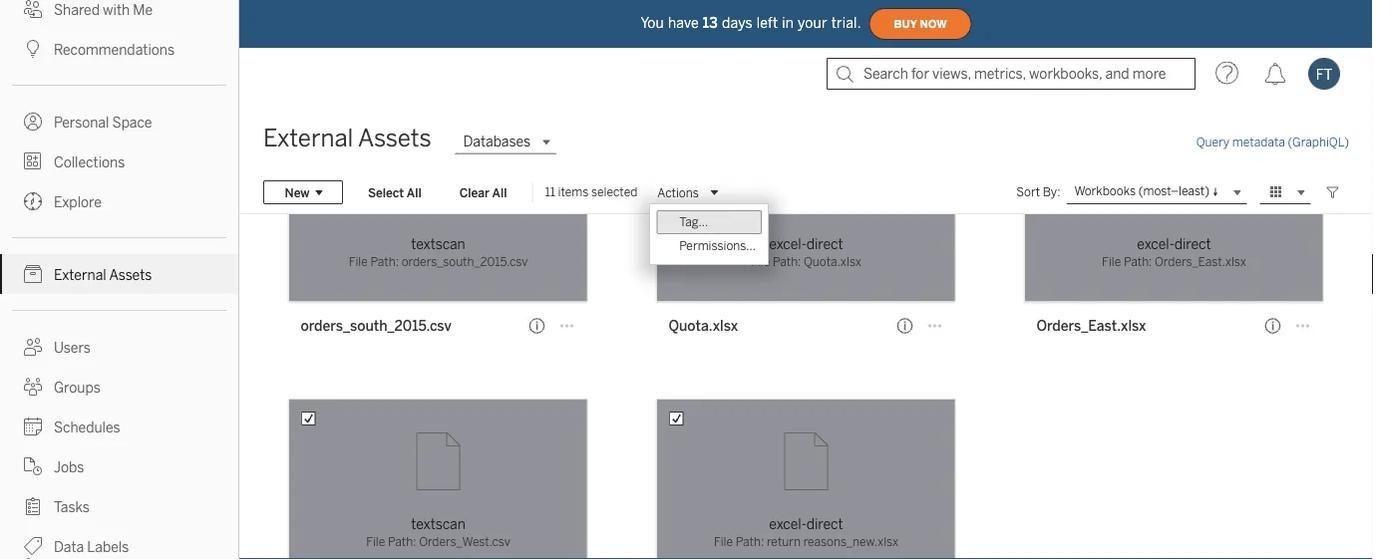 Task type: locate. For each thing, give the bounding box(es) containing it.
menu containing tag…
[[650, 204, 768, 264]]

textscan for textscan file path: orders_south_2015.csv
[[411, 236, 465, 252]]

me
[[133, 1, 153, 18]]

menu
[[650, 204, 768, 264]]

all for clear all
[[492, 185, 507, 200]]

direct inside excel-direct file path: orders_east.xlsx
[[1174, 236, 1211, 252]]

workbooks (most–least)
[[1074, 184, 1210, 199]]

textscan inside textscan file path: orders_south_2015.csv
[[411, 236, 465, 252]]

excel- down workbooks (most–least) popup button
[[1137, 236, 1174, 252]]

(most–least)
[[1138, 184, 1210, 199]]

all inside button
[[492, 185, 507, 200]]

11 items selected
[[545, 185, 637, 199]]

1 vertical spatial quota.xlsx
[[669, 318, 738, 334]]

1 horizontal spatial assets
[[358, 124, 431, 153]]

query metadata (graphiql)
[[1196, 135, 1349, 150]]

path: inside excel-direct file path: quota.xlsx
[[773, 255, 801, 269]]

jobs
[[54, 459, 84, 476]]

file inside excel-direct file path: return reasons_new.xlsx
[[714, 535, 733, 549]]

have
[[668, 15, 699, 31]]

0 vertical spatial textscan
[[411, 236, 465, 252]]

tag… checkbox item
[[656, 210, 762, 234]]

your
[[798, 15, 827, 31]]

file for excel-direct file path: return reasons_new.xlsx
[[714, 535, 733, 549]]

direct
[[806, 236, 843, 252], [1174, 236, 1211, 252], [806, 516, 843, 532]]

external assets up users link
[[54, 267, 152, 283]]

2 textscan from the top
[[411, 516, 465, 532]]

0 vertical spatial external
[[263, 124, 353, 153]]

users
[[54, 340, 91, 356]]

collections
[[54, 154, 125, 171]]

assets up select all
[[358, 124, 431, 153]]

excel- right permissions…
[[769, 236, 806, 252]]

file left return
[[714, 535, 733, 549]]

file for excel-direct file path: quota.xlsx
[[751, 255, 770, 269]]

1 all from the left
[[407, 185, 421, 200]]

external assets inside external assets link
[[54, 267, 152, 283]]

path: inside excel-direct file path: orders_east.xlsx
[[1124, 255, 1152, 269]]

personal space link
[[0, 102, 238, 142]]

external assets
[[263, 124, 431, 153], [54, 267, 152, 283]]

path: for excel-direct file path: return reasons_new.xlsx
[[736, 535, 764, 549]]

0 horizontal spatial assets
[[109, 267, 152, 283]]

path: inside excel-direct file path: return reasons_new.xlsx
[[736, 535, 764, 549]]

workbooks (most–least) button
[[1066, 180, 1247, 204]]

file inside excel-direct file path: orders_east.xlsx
[[1102, 255, 1121, 269]]

textscan inside textscan file path: orders_west.csv
[[411, 516, 465, 532]]

excel- inside excel-direct file path: return reasons_new.xlsx
[[769, 516, 806, 532]]

assets up users link
[[109, 267, 152, 283]]

0 horizontal spatial external assets
[[54, 267, 152, 283]]

excel- inside excel-direct file path: orders_east.xlsx
[[1137, 236, 1174, 252]]

path:
[[370, 255, 399, 269], [773, 255, 801, 269], [1124, 255, 1152, 269], [388, 535, 416, 549], [736, 535, 764, 549]]

0 vertical spatial external assets
[[263, 124, 431, 153]]

databases button
[[455, 130, 556, 154]]

in
[[782, 15, 794, 31]]

space
[[112, 114, 152, 131]]

file down select all button
[[349, 255, 368, 269]]

orders_east.xlsx
[[1155, 255, 1246, 269], [1037, 318, 1146, 334]]

2 all from the left
[[492, 185, 507, 200]]

excel-direct file path: return reasons_new.xlsx
[[714, 516, 898, 549]]

all right select at the left top of the page
[[407, 185, 421, 200]]

explore
[[54, 194, 102, 210]]

all right clear
[[492, 185, 507, 200]]

orders_south_2015.csv down textscan file path: orders_south_2015.csv
[[301, 318, 451, 334]]

0 horizontal spatial all
[[407, 185, 421, 200]]

file inside textscan file path: orders_west.csv
[[366, 535, 385, 549]]

textscan down clear
[[411, 236, 465, 252]]

you have 13 days left in your trial.
[[641, 15, 861, 31]]

metadata
[[1232, 135, 1285, 150]]

all
[[407, 185, 421, 200], [492, 185, 507, 200]]

assets
[[358, 124, 431, 153], [109, 267, 152, 283]]

recommendations link
[[0, 29, 238, 69]]

direct inside excel-direct file path: return reasons_new.xlsx
[[806, 516, 843, 532]]

quota.xlsx
[[804, 255, 861, 269], [669, 318, 738, 334]]

textscan up orders_west.csv
[[411, 516, 465, 532]]

personal space
[[54, 114, 152, 131]]

1 vertical spatial external assets
[[54, 267, 152, 283]]

collections link
[[0, 142, 238, 181]]

1 horizontal spatial external
[[263, 124, 353, 153]]

external down explore
[[54, 267, 106, 283]]

file down permissions…
[[751, 255, 770, 269]]

labels
[[87, 539, 129, 555]]

file
[[349, 255, 368, 269], [751, 255, 770, 269], [1102, 255, 1121, 269], [366, 535, 385, 549], [714, 535, 733, 549]]

(graphiql)
[[1288, 135, 1349, 150]]

all inside button
[[407, 185, 421, 200]]

1 textscan from the top
[[411, 236, 465, 252]]

selected
[[591, 185, 637, 199]]

all for select all
[[407, 185, 421, 200]]

trial.
[[831, 15, 861, 31]]

new button
[[263, 180, 343, 204]]

external assets up select at the left top of the page
[[263, 124, 431, 153]]

textscan file path: orders_west.csv
[[366, 516, 510, 549]]

select all button
[[355, 180, 434, 204]]

excel- inside excel-direct file path: quota.xlsx
[[769, 236, 806, 252]]

file down workbooks
[[1102, 255, 1121, 269]]

0 horizontal spatial quota.xlsx
[[669, 318, 738, 334]]

0 vertical spatial orders_south_2015.csv
[[401, 255, 528, 269]]

data labels
[[54, 539, 129, 555]]

tasks
[[54, 499, 90, 516]]

direct inside excel-direct file path: quota.xlsx
[[806, 236, 843, 252]]

1 horizontal spatial quota.xlsx
[[804, 255, 861, 269]]

1 horizontal spatial all
[[492, 185, 507, 200]]

users link
[[0, 327, 238, 367]]

external up new popup button
[[263, 124, 353, 153]]

orders_south_2015.csv down clear
[[401, 255, 528, 269]]

excel-
[[769, 236, 806, 252], [1137, 236, 1174, 252], [769, 516, 806, 532]]

excel- up return
[[769, 516, 806, 532]]

textscan
[[411, 236, 465, 252], [411, 516, 465, 532]]

1 horizontal spatial orders_east.xlsx
[[1155, 255, 1246, 269]]

0 vertical spatial quota.xlsx
[[804, 255, 861, 269]]

personal
[[54, 114, 109, 131]]

1 vertical spatial orders_east.xlsx
[[1037, 318, 1146, 334]]

0 horizontal spatial orders_east.xlsx
[[1037, 318, 1146, 334]]

0 vertical spatial orders_east.xlsx
[[1155, 255, 1246, 269]]

orders_east.xlsx inside excel-direct file path: orders_east.xlsx
[[1155, 255, 1246, 269]]

schedules
[[54, 419, 120, 436]]

file for excel-direct file path: orders_east.xlsx
[[1102, 255, 1121, 269]]

file inside excel-direct file path: quota.xlsx
[[751, 255, 770, 269]]

1 horizontal spatial external assets
[[263, 124, 431, 153]]

1 vertical spatial textscan
[[411, 516, 465, 532]]

orders_south_2015.csv
[[401, 255, 528, 269], [301, 318, 451, 334]]

external
[[263, 124, 353, 153], [54, 267, 106, 283]]

Search for views, metrics, workbooks, and more text field
[[827, 58, 1196, 90]]

file left orders_west.csv
[[366, 535, 385, 549]]

1 vertical spatial external
[[54, 267, 106, 283]]



Task type: describe. For each thing, give the bounding box(es) containing it.
tag…
[[679, 215, 708, 229]]

items
[[558, 185, 589, 199]]

shared with me
[[54, 1, 153, 18]]

excel- for orders_east.xlsx
[[1137, 236, 1174, 252]]

jobs link
[[0, 447, 238, 487]]

excel-direct file path: orders_east.xlsx
[[1102, 236, 1246, 269]]

excel-direct file path: quota.xlsx
[[751, 236, 861, 269]]

buy now button
[[869, 8, 972, 40]]

actions
[[657, 185, 699, 200]]

path: inside textscan file path: orders_west.csv
[[388, 535, 416, 549]]

direct for quota.xlsx
[[806, 236, 843, 252]]

clear all
[[459, 185, 507, 200]]

textscan file path: orders_south_2015.csv
[[349, 236, 528, 269]]

grid view image
[[1267, 183, 1285, 201]]

query
[[1196, 135, 1230, 150]]

clear all button
[[446, 180, 520, 204]]

1 vertical spatial orders_south_2015.csv
[[301, 318, 451, 334]]

path: inside textscan file path: orders_south_2015.csv
[[370, 255, 399, 269]]

path: for excel-direct file path: orders_east.xlsx
[[1124, 255, 1152, 269]]

query metadata (graphiql) link
[[1196, 135, 1349, 150]]

new
[[285, 185, 310, 200]]

buy
[[894, 18, 917, 30]]

you
[[641, 15, 664, 31]]

external assets link
[[0, 254, 238, 294]]

shared with me link
[[0, 0, 238, 29]]

13
[[703, 15, 718, 31]]

shared
[[54, 1, 100, 18]]

days
[[722, 15, 753, 31]]

sort by:
[[1016, 185, 1060, 199]]

explore link
[[0, 181, 238, 221]]

sort
[[1016, 185, 1040, 199]]

groups
[[54, 379, 100, 396]]

now
[[920, 18, 947, 30]]

left
[[757, 15, 778, 31]]

with
[[103, 1, 130, 18]]

buy now
[[894, 18, 947, 30]]

schedules link
[[0, 407, 238, 447]]

groups link
[[0, 367, 238, 407]]

file inside textscan file path: orders_south_2015.csv
[[349, 255, 368, 269]]

0 horizontal spatial external
[[54, 267, 106, 283]]

1 vertical spatial assets
[[109, 267, 152, 283]]

orders_south_2015.csv inside textscan file path: orders_south_2015.csv
[[401, 255, 528, 269]]

0 vertical spatial assets
[[358, 124, 431, 153]]

reasons_new.xlsx
[[803, 535, 898, 549]]

select all
[[368, 185, 421, 200]]

data labels link
[[0, 527, 238, 559]]

path: for excel-direct file path: quota.xlsx
[[773, 255, 801, 269]]

textscan for textscan file path: orders_west.csv
[[411, 516, 465, 532]]

tasks link
[[0, 487, 238, 527]]

11
[[545, 185, 555, 199]]

actions button
[[649, 180, 725, 204]]

orders_west.csv
[[419, 535, 510, 549]]

clear
[[459, 185, 490, 200]]

workbooks
[[1074, 184, 1136, 199]]

data
[[54, 539, 84, 555]]

permissions…
[[679, 239, 756, 253]]

recommendations
[[54, 41, 175, 58]]

direct for orders_east.xlsx
[[1174, 236, 1211, 252]]

select
[[368, 185, 404, 200]]

databases
[[463, 134, 531, 150]]

by:
[[1043, 185, 1060, 199]]

return
[[767, 535, 801, 549]]

quota.xlsx inside excel-direct file path: quota.xlsx
[[804, 255, 861, 269]]

excel- for quota.xlsx
[[769, 236, 806, 252]]



Task type: vqa. For each thing, say whether or not it's contained in the screenshot.
excel-
yes



